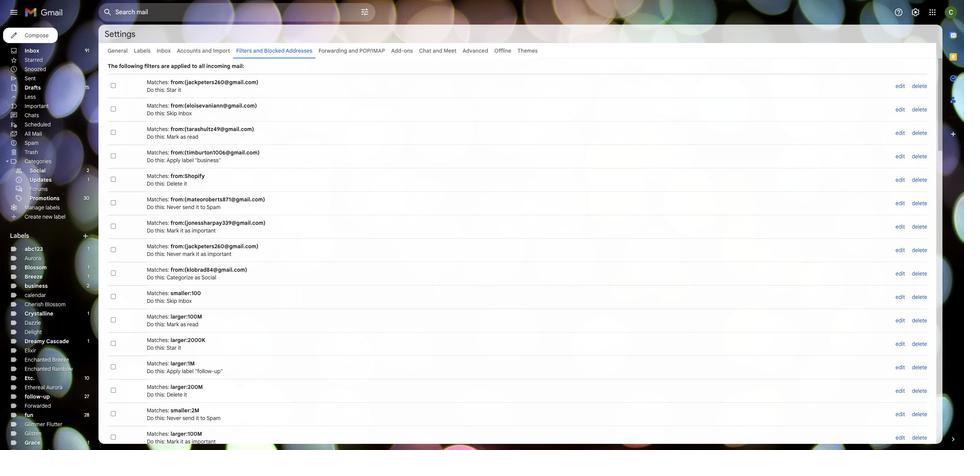 Task type: describe. For each thing, give the bounding box(es) containing it.
delete for matches: from:(tarashultz49@gmail.com) do this: mark as read
[[913, 130, 928, 137]]

inbox inside matches: from:(eloisevaniann@gmail.com) do this: skip inbox
[[178, 110, 192, 117]]

social inside labels navigation
[[30, 167, 46, 174]]

star for larger:2000k
[[167, 345, 177, 352]]

edit for matches: larger:2000k do this: star it
[[896, 341, 906, 348]]

delete for matches: larger:100m do this: mark as read
[[913, 318, 928, 325]]

cherish blossom link
[[25, 301, 66, 308]]

1 horizontal spatial breeze
[[52, 357, 69, 364]]

delete for matches: from:shopify do this: delete it
[[913, 177, 928, 184]]

to for smaller:2m
[[201, 415, 205, 422]]

applied
[[171, 63, 191, 70]]

6 list item from the top
[[108, 192, 928, 215]]

do for matches: larger:100m do this: mark as read
[[147, 321, 154, 328]]

never for from:(jackpeters260@gmail.com)
[[167, 251, 181, 258]]

manage
[[25, 204, 44, 211]]

0 horizontal spatial breeze
[[25, 274, 43, 281]]

cherish
[[25, 301, 44, 308]]

delete for matches: smaller:100 do this: skip inbox
[[913, 294, 928, 301]]

edit for matches: from:(eloisevaniann@gmail.com) do this: skip inbox
[[896, 106, 906, 113]]

business
[[25, 283, 48, 290]]

this: for matches: larger:200m do this: delete it
[[155, 392, 166, 399]]

sent
[[25, 75, 36, 82]]

labels for labels link at the left top of the page
[[134, 47, 151, 54]]

30
[[84, 196, 89, 201]]

blocked
[[264, 47, 285, 54]]

matches: for matches: larger:200m do this: delete it
[[147, 384, 169, 391]]

15 list item from the top
[[108, 403, 928, 427]]

do for matches: from:(jackpeters260@gmail.com) do this: star it
[[147, 87, 154, 94]]

13 list item from the top
[[108, 356, 928, 380]]

1 for dreamy cascade
[[88, 339, 89, 345]]

elixir link
[[25, 348, 36, 355]]

edit link for matches: larger:100m do this: mark it as important
[[896, 435, 906, 442]]

matches: for matches: larger:2000k do this: star it
[[147, 337, 169, 344]]

edit for matches: from:(jackpeters260@gmail.com) do this: never mark it as important
[[896, 247, 906, 254]]

ons
[[404, 47, 413, 54]]

starred
[[25, 57, 43, 64]]

edit link for matches: from:(jackpeters260@gmail.com) do this: star it
[[896, 83, 906, 90]]

import
[[213, 47, 230, 54]]

ethereal aurora link
[[25, 385, 62, 392]]

edit link for matches: from:(eloisevaniann@gmail.com) do this: skip inbox
[[896, 106, 906, 113]]

this: for matches: larger:1m do this: apply label "follow-up"
[[155, 368, 166, 375]]

labels heading
[[10, 233, 82, 240]]

matches: for matches: from:shopify do this: delete it
[[147, 173, 169, 180]]

matches: larger:100m do this: mark as read
[[147, 314, 202, 328]]

read for larger:100m
[[187, 321, 199, 328]]

delete for matches: from:(timburton1006@gmail.com) do this: apply label "business"
[[913, 153, 928, 160]]

edit for matches: from:(klobrad84@gmail.com) do this: categorize as social
[[896, 271, 906, 278]]

and for filters
[[253, 47, 263, 54]]

important for larger:100m
[[192, 439, 216, 446]]

enchanted rainbow link
[[25, 366, 73, 373]]

91
[[85, 48, 89, 54]]

it for larger:100m
[[180, 439, 184, 446]]

the
[[108, 63, 118, 70]]

drafts link
[[25, 84, 41, 91]]

matches: for matches: from:(timburton1006@gmail.com) do this: apply label "business"
[[147, 149, 169, 156]]

matches: for matches: from:(tarashultz49@gmail.com) do this: mark as read
[[147, 126, 169, 133]]

add-
[[391, 47, 404, 54]]

general link
[[108, 47, 128, 54]]

and for chat
[[433, 47, 443, 54]]

advanced
[[463, 47, 489, 54]]

manage labels link
[[25, 204, 60, 211]]

9 list item from the top
[[108, 262, 928, 286]]

delight link
[[25, 329, 42, 336]]

this: for matches: from:(jackpeters260@gmail.com) do this: never mark it as important
[[155, 251, 166, 258]]

matches: smaller:100 do this: skip inbox
[[147, 290, 201, 305]]

skip for from:(eloisevaniann@gmail.com)
[[167, 110, 177, 117]]

larger:100m for as
[[171, 431, 202, 438]]

scheduled link
[[25, 121, 51, 128]]

12 list item from the top
[[108, 333, 928, 356]]

delete for matches: larger:200m do this: delete it
[[913, 388, 928, 395]]

edit for matches: from:(timburton1006@gmail.com) do this: apply label "business"
[[896, 153, 906, 160]]

glimmer
[[25, 422, 45, 428]]

delete for matches: from:(jonessharpay339@gmail.com) do this: mark it as important
[[913, 224, 928, 231]]

less button
[[0, 92, 92, 102]]

from:(timburton1006@gmail.com)
[[171, 149, 260, 156]]

do for matches: from:(eloisevaniann@gmail.com) do this: skip inbox
[[147, 110, 154, 117]]

this: for matches: larger:100m do this: mark it as important
[[155, 439, 166, 446]]

follow-up link
[[25, 394, 50, 401]]

this: for matches: larger:2000k do this: star it
[[155, 345, 166, 352]]

1 for updates
[[88, 177, 89, 183]]

all
[[25, 131, 31, 137]]

matches: larger:200m do this: delete it
[[147, 384, 203, 399]]

it for larger:2000k
[[178, 345, 181, 352]]

delete link for matches: smaller:2m do this: never send it to spam
[[913, 412, 928, 418]]

0 vertical spatial blossom
[[25, 264, 47, 271]]

"business"
[[195, 157, 221, 164]]

themes link
[[518, 47, 538, 54]]

from:(eloisevaniann@gmail.com)
[[171, 102, 257, 109]]

as inside matches: from:(jackpeters260@gmail.com) do this: never mark it as important
[[201, 251, 206, 258]]

edit for matches: from:(mateoroberts871@gmail.com) do this: never send it to spam
[[896, 200, 906, 207]]

delete link for matches: from:(tarashultz49@gmail.com) do this: mark as read
[[913, 130, 928, 137]]

delete for matches: from:(klobrad84@gmail.com) do this: categorize as social
[[913, 271, 928, 278]]

delete link for matches: larger:200m do this: delete it
[[913, 388, 928, 395]]

calendar link
[[25, 292, 46, 299]]

follow-
[[25, 394, 43, 401]]

this: for matches: from:(jonessharpay339@gmail.com) do this: mark it as important
[[155, 228, 166, 234]]

social inside matches: from:(klobrad84@gmail.com) do this: categorize as social
[[202, 274, 216, 281]]

spam inside labels navigation
[[25, 140, 39, 147]]

edit link for matches: from:(tarashultz49@gmail.com) do this: mark as read
[[896, 130, 906, 137]]

grace
[[25, 440, 40, 447]]

dazzle link
[[25, 320, 41, 327]]

forwarded link
[[25, 403, 51, 410]]

matches: for matches: from:(klobrad84@gmail.com) do this: categorize as social
[[147, 267, 169, 274]]

from:(tarashultz49@gmail.com)
[[171, 126, 254, 133]]

14 list item from the top
[[108, 380, 928, 403]]

16 list item from the top
[[108, 427, 928, 450]]

it for larger:200m
[[184, 392, 187, 399]]

matches: larger:2000k do this: star it
[[147, 337, 205, 352]]

snoozed
[[25, 66, 46, 73]]

edit link for matches: larger:200m do this: delete it
[[896, 388, 906, 395]]

this: for matches: smaller:2m do this: never send it to spam
[[155, 415, 166, 422]]

matches: for matches: from:(jackpeters260@gmail.com) do this: never mark it as important
[[147, 243, 169, 250]]

2 for social
[[87, 168, 89, 174]]

delete for matches: larger:100m do this: mark it as important
[[913, 435, 928, 442]]

matches: from:(jackpeters260@gmail.com) do this: never mark it as important
[[147, 243, 259, 258]]

important
[[25, 103, 49, 110]]

delete for from:shopify
[[167, 181, 183, 187]]

delete link for matches: larger:1m do this: apply label "follow-up"
[[913, 365, 928, 372]]

abc123 link
[[25, 246, 43, 253]]

support image
[[895, 8, 904, 17]]

enchanted breeze link
[[25, 357, 69, 364]]

as inside matches: from:(tarashultz49@gmail.com) do this: mark as read
[[180, 134, 186, 141]]

4 list item from the top
[[108, 145, 928, 168]]

from:(mateoroberts871@gmail.com)
[[171, 196, 265, 203]]

settings image
[[912, 8, 921, 17]]

edit for matches: from:(tarashultz49@gmail.com) do this: mark as read
[[896, 130, 906, 137]]

ethereal
[[25, 385, 45, 392]]

1 for blossom
[[88, 265, 89, 271]]

abc123
[[25, 246, 43, 253]]

5 list item from the top
[[108, 168, 928, 192]]

delete for larger:200m
[[167, 392, 183, 399]]

0 vertical spatial to
[[192, 63, 197, 70]]

business link
[[25, 283, 48, 290]]

label for matches: from:(timburton1006@gmail.com) do this: apply label "business"
[[182, 157, 194, 164]]

enchanted for enchanted rainbow
[[25, 366, 51, 373]]

do for matches: larger:2000k do this: star it
[[147, 345, 154, 352]]

as inside "matches: from:(jonessharpay339@gmail.com) do this: mark it as important"
[[185, 228, 191, 234]]

smaller:2m
[[171, 408, 199, 415]]

elixir
[[25, 348, 36, 355]]

3 list item from the top
[[108, 121, 928, 145]]

enchanted breeze
[[25, 357, 69, 364]]

updates link
[[30, 177, 52, 184]]

edit for matches: from:(jonessharpay339@gmail.com) do this: mark it as important
[[896, 224, 906, 231]]

1 for abc123
[[88, 246, 89, 252]]

never for from:(mateoroberts871@gmail.com)
[[167, 204, 181, 211]]

forwarding
[[319, 47, 347, 54]]

updates
[[30, 177, 52, 184]]

promotions link
[[30, 195, 60, 202]]

dazzle
[[25, 320, 41, 327]]

dreamy
[[25, 338, 45, 345]]

2 inbox link from the left
[[157, 47, 171, 54]]

offline
[[495, 47, 512, 54]]

themes
[[518, 47, 538, 54]]

less
[[25, 94, 36, 100]]

accounts
[[177, 47, 201, 54]]

edit for matches: smaller:100 do this: skip inbox
[[896, 294, 906, 301]]

mark for matches: larger:100m do this: mark as read
[[167, 321, 179, 328]]

delete link for matches: from:(jackpeters260@gmail.com) do this: never mark it as important
[[913, 247, 928, 254]]

this: for matches: from:(klobrad84@gmail.com) do this: categorize as social
[[155, 274, 166, 281]]

glisten link
[[25, 431, 42, 438]]

social link
[[30, 167, 46, 174]]

mark
[[183, 251, 195, 258]]

are
[[161, 63, 170, 70]]

edit link for matches: smaller:100 do this: skip inbox
[[896, 294, 906, 301]]

do for matches: from:(klobrad84@gmail.com) do this: categorize as social
[[147, 274, 154, 281]]

1 inbox link from the left
[[25, 47, 39, 54]]

forums
[[30, 186, 48, 193]]

as inside "matches: larger:100m do this: mark as read"
[[180, 321, 186, 328]]

delete link for matches: from:(klobrad84@gmail.com) do this: categorize as social
[[913, 271, 928, 278]]

7 list item from the top
[[108, 215, 928, 239]]

accounts and import
[[177, 47, 230, 54]]

11 list item from the top
[[108, 309, 928, 333]]

snoozed link
[[25, 66, 46, 73]]

advanced link
[[463, 47, 489, 54]]



Task type: locate. For each thing, give the bounding box(es) containing it.
edit for matches: from:shopify do this: delete it
[[896, 177, 906, 184]]

1 from:(jackpeters260@gmail.com) from the top
[[171, 79, 259, 86]]

matches: from:shopify do this: delete it
[[147, 173, 205, 187]]

delete link for matches: from:shopify do this: delete it
[[913, 177, 928, 184]]

labels link
[[134, 47, 151, 54]]

etc. link
[[25, 375, 35, 382]]

to inside matches: smaller:2m do this: never send it to spam
[[201, 415, 205, 422]]

mark inside "matches: larger:100m do this: mark as read"
[[167, 321, 179, 328]]

matches: inside matches: smaller:2m do this: never send it to spam
[[147, 408, 169, 415]]

1 vertical spatial from:(jackpeters260@gmail.com)
[[171, 243, 259, 250]]

categories link
[[25, 158, 51, 165]]

1 vertical spatial send
[[183, 415, 195, 422]]

it inside "matches: from:(jonessharpay339@gmail.com) do this: mark it as important"
[[180, 228, 184, 234]]

2 vertical spatial important
[[192, 439, 216, 446]]

never inside matches: from:(mateoroberts871@gmail.com) do this: never send it to spam
[[167, 204, 181, 211]]

breeze link
[[25, 274, 43, 281]]

delete down from:shopify
[[167, 181, 183, 187]]

edit link for matches: larger:1m do this: apply label "follow-up"
[[896, 365, 906, 372]]

edit for matches: from:(jackpeters260@gmail.com) do this: star it
[[896, 83, 906, 90]]

labels inside navigation
[[10, 233, 29, 240]]

this: inside matches: from:(eloisevaniann@gmail.com) do this: skip inbox
[[155, 110, 166, 117]]

inbox inside matches: smaller:100 do this: skip inbox
[[178, 298, 192, 305]]

this: inside matches: from:(jackpeters260@gmail.com) do this: never mark it as important
[[155, 251, 166, 258]]

11 matches: from the top
[[147, 314, 169, 321]]

this: inside matches: from:(mateoroberts871@gmail.com) do this: never send it to spam
[[155, 204, 166, 211]]

social down the from:(klobrad84@gmail.com)
[[202, 274, 216, 281]]

15
[[85, 85, 89, 90]]

send inside matches: from:(mateoroberts871@gmail.com) do this: never send it to spam
[[183, 204, 195, 211]]

9 edit from the top
[[896, 271, 906, 278]]

mark up matches: larger:2000k do this: star it
[[167, 321, 179, 328]]

calendar
[[25, 292, 46, 299]]

apply for larger:1m
[[167, 368, 181, 375]]

11 edit link from the top
[[896, 318, 906, 325]]

larger:100m down matches: smaller:2m do this: never send it to spam
[[171, 431, 202, 438]]

it inside matches: larger:100m do this: mark it as important
[[180, 439, 184, 446]]

mark for matches: from:(jonessharpay339@gmail.com) do this: mark it as important
[[167, 228, 179, 234]]

1 never from the top
[[167, 204, 181, 211]]

7 this: from the top
[[155, 228, 166, 234]]

1 delete from the top
[[167, 181, 183, 187]]

glimmer flutter
[[25, 422, 62, 428]]

filters and blocked addresses link
[[236, 47, 313, 54]]

13 matches: from the top
[[147, 361, 169, 368]]

4 matches: from the top
[[147, 149, 169, 156]]

delete for matches: from:(eloisevaniann@gmail.com) do this: skip inbox
[[913, 106, 928, 113]]

matches: inside matches: smaller:100 do this: skip inbox
[[147, 290, 169, 297]]

matches: for matches: from:(mateoroberts871@gmail.com) do this: never send it to spam
[[147, 196, 169, 203]]

inbox inside labels navigation
[[25, 47, 39, 54]]

do for matches: from:(jonessharpay339@gmail.com) do this: mark it as important
[[147, 228, 154, 234]]

8 edit link from the top
[[896, 247, 906, 254]]

trash
[[25, 149, 38, 156]]

2 vertical spatial spam
[[207, 415, 221, 422]]

4 mark from the top
[[167, 439, 179, 446]]

larger:100m
[[171, 314, 202, 321], [171, 431, 202, 438]]

never inside matches: from:(jackpeters260@gmail.com) do this: never mark it as important
[[167, 251, 181, 258]]

delete for matches: larger:2000k do this: star it
[[913, 341, 928, 348]]

create
[[25, 214, 41, 221]]

1 vertical spatial to
[[201, 204, 205, 211]]

4 and from the left
[[433, 47, 443, 54]]

do inside matches: from:(jackpeters260@gmail.com) do this: never mark it as important
[[147, 251, 154, 258]]

cherish blossom
[[25, 301, 66, 308]]

this: for matches: larger:100m do this: mark as read
[[155, 321, 166, 328]]

from:(jackpeters260@gmail.com) down "matches: from:(jonessharpay339@gmail.com) do this: mark it as important"
[[171, 243, 259, 250]]

edit for matches: larger:100m do this: mark it as important
[[896, 435, 906, 442]]

2 for business
[[87, 283, 89, 289]]

12 delete link from the top
[[913, 341, 928, 348]]

blossom up breeze "link"
[[25, 264, 47, 271]]

1 list item from the top
[[108, 74, 928, 98]]

10 matches: from the top
[[147, 290, 169, 297]]

2 edit link from the top
[[896, 106, 906, 113]]

list item
[[108, 74, 928, 98], [108, 98, 928, 121], [108, 121, 928, 145], [108, 145, 928, 168], [108, 168, 928, 192], [108, 192, 928, 215], [108, 215, 928, 239], [108, 239, 928, 262], [108, 262, 928, 286], [108, 286, 928, 309], [108, 309, 928, 333], [108, 333, 928, 356], [108, 356, 928, 380], [108, 380, 928, 403], [108, 403, 928, 427], [108, 427, 928, 450]]

1 skip from the top
[[167, 110, 177, 117]]

spam for matches: smaller:2m do this: never send it to spam
[[207, 415, 221, 422]]

mark inside "matches: from:(jonessharpay339@gmail.com) do this: mark it as important"
[[167, 228, 179, 234]]

do inside "matches: larger:100m do this: mark as read"
[[147, 321, 154, 328]]

14 this: from the top
[[155, 392, 166, 399]]

1 for breeze
[[88, 274, 89, 280]]

trash link
[[25, 149, 38, 156]]

0 vertical spatial send
[[183, 204, 195, 211]]

matches: inside matches: larger:1m do this: apply label "follow-up"
[[147, 361, 169, 368]]

label down the labels
[[54, 214, 66, 221]]

as down the from:(klobrad84@gmail.com)
[[195, 274, 200, 281]]

forwarding and pop/imap link
[[319, 47, 385, 54]]

it down larger:2000k
[[178, 345, 181, 352]]

from:shopify
[[171, 173, 205, 180]]

matches: for matches: larger:100m do this: mark it as important
[[147, 431, 169, 438]]

breeze up rainbow
[[52, 357, 69, 364]]

2 list item from the top
[[108, 98, 928, 121]]

matches: for matches: from:(jonessharpay339@gmail.com) do this: mark it as important
[[147, 220, 169, 227]]

to down 'from:(mateoroberts871@gmail.com)'
[[201, 204, 205, 211]]

it down matches: smaller:2m do this: never send it to spam
[[180, 439, 184, 446]]

never inside matches: smaller:2m do this: never send it to spam
[[167, 415, 181, 422]]

read for from:(tarashultz49@gmail.com)
[[187, 134, 199, 141]]

1 for grace
[[88, 440, 89, 446]]

12 do from the top
[[147, 345, 154, 352]]

gmail image
[[25, 5, 67, 20]]

16 delete from the top
[[913, 435, 928, 442]]

7 matches: from the top
[[147, 220, 169, 227]]

matches: inside "matches: from:(jonessharpay339@gmail.com) do this: mark it as important"
[[147, 220, 169, 227]]

12 edit from the top
[[896, 341, 906, 348]]

this: inside matches: smaller:2m do this: never send it to spam
[[155, 415, 166, 422]]

it
[[178, 87, 181, 94], [184, 181, 187, 187], [196, 204, 199, 211], [180, 228, 184, 234], [196, 251, 199, 258], [178, 345, 181, 352], [184, 392, 187, 399], [196, 415, 199, 422], [180, 439, 184, 446]]

delete inside matches: larger:200m do this: delete it
[[167, 392, 183, 399]]

3 1 from the top
[[88, 265, 89, 271]]

blossom up the crystalline
[[45, 301, 66, 308]]

matches: inside matches: from:(mateoroberts871@gmail.com) do this: never send it to spam
[[147, 196, 169, 203]]

chat and meet
[[419, 47, 457, 54]]

this: inside matches: from:(klobrad84@gmail.com) do this: categorize as social
[[155, 274, 166, 281]]

4 delete link from the top
[[913, 153, 928, 160]]

2 1 from the top
[[88, 246, 89, 252]]

label inside manage labels create new label
[[54, 214, 66, 221]]

1 vertical spatial star
[[167, 345, 177, 352]]

and left pop/imap
[[349, 47, 358, 54]]

2 send from the top
[[183, 415, 195, 422]]

do inside matches: smaller:2m do this: never send it to spam
[[147, 415, 154, 422]]

labels up the filters
[[134, 47, 151, 54]]

offline link
[[495, 47, 512, 54]]

delete link for matches: from:(mateoroberts871@gmail.com) do this: never send it to spam
[[913, 200, 928, 207]]

this: for matches: from:(eloisevaniann@gmail.com) do this: skip inbox
[[155, 110, 166, 117]]

1 vertical spatial delete
[[167, 392, 183, 399]]

as up matches: from:(timburton1006@gmail.com) do this: apply label "business"
[[180, 134, 186, 141]]

apply for from:(timburton1006@gmail.com)
[[167, 157, 181, 164]]

as down matches: smaller:2m do this: never send it to spam
[[185, 439, 191, 446]]

this: inside matches: from:shopify do this: delete it
[[155, 181, 166, 187]]

edit link for matches: larger:2000k do this: star it
[[896, 341, 906, 348]]

breeze down blossom link
[[25, 274, 43, 281]]

and for forwarding
[[349, 47, 358, 54]]

1 vertical spatial read
[[187, 321, 199, 328]]

spam inside matches: from:(mateoroberts871@gmail.com) do this: never send it to spam
[[207, 204, 221, 211]]

send inside matches: smaller:2m do this: never send it to spam
[[183, 415, 195, 422]]

8 list item from the top
[[108, 239, 928, 262]]

do inside matches: from:(klobrad84@gmail.com) do this: categorize as social
[[147, 274, 154, 281]]

it down from:shopify
[[184, 181, 187, 187]]

2 delete from the top
[[167, 392, 183, 399]]

7 edit link from the top
[[896, 224, 906, 231]]

label inside matches: larger:1m do this: apply label "follow-up"
[[182, 368, 194, 375]]

send for from:(mateoroberts871@gmail.com)
[[183, 204, 195, 211]]

important down matches: smaller:2m do this: never send it to spam
[[192, 439, 216, 446]]

mark inside matches: larger:100m do this: mark it as important
[[167, 439, 179, 446]]

1 vertical spatial larger:100m
[[171, 431, 202, 438]]

from:(jackpeters260@gmail.com) inside matches: from:(jackpeters260@gmail.com) do this: never mark it as important
[[171, 243, 259, 250]]

star inside matches: from:(jackpeters260@gmail.com) do this: star it
[[167, 87, 177, 94]]

never left "mark"
[[167, 251, 181, 258]]

2 never from the top
[[167, 251, 181, 258]]

it inside matches: from:(mateoroberts871@gmail.com) do this: never send it to spam
[[196, 204, 199, 211]]

do inside matches: from:(mateoroberts871@gmail.com) do this: never send it to spam
[[147, 204, 154, 211]]

do inside matches: from:(tarashultz49@gmail.com) do this: mark as read
[[147, 134, 154, 141]]

from:(jackpeters260@gmail.com) down incoming
[[171, 79, 259, 86]]

1 vertical spatial skip
[[167, 298, 177, 305]]

6 matches: from the top
[[147, 196, 169, 203]]

it up "matches: from:(jonessharpay339@gmail.com) do this: mark it as important"
[[196, 204, 199, 211]]

2 matches: from the top
[[147, 102, 169, 109]]

do inside matches: from:(timburton1006@gmail.com) do this: apply label "business"
[[147, 157, 154, 164]]

as inside matches: larger:100m do this: mark it as important
[[185, 439, 191, 446]]

social down categories link
[[30, 167, 46, 174]]

it down larger:200m
[[184, 392, 187, 399]]

1 vertical spatial social
[[202, 274, 216, 281]]

it down applied
[[178, 87, 181, 94]]

0 horizontal spatial social
[[30, 167, 46, 174]]

matches: from:(timburton1006@gmail.com) do this: apply label "business"
[[147, 149, 260, 164]]

enchanted down elixir link
[[25, 357, 51, 364]]

do for matches: from:(tarashultz49@gmail.com) do this: mark as read
[[147, 134, 154, 141]]

0 horizontal spatial inbox link
[[25, 47, 39, 54]]

0 vertical spatial label
[[182, 157, 194, 164]]

7 edit from the top
[[896, 224, 906, 231]]

larger:100m inside "matches: larger:100m do this: mark as read"
[[171, 314, 202, 321]]

1 vertical spatial blossom
[[45, 301, 66, 308]]

1 vertical spatial breeze
[[52, 357, 69, 364]]

matches: inside matches: larger:2000k do this: star it
[[147, 337, 169, 344]]

edit for matches: larger:1m do this: apply label "follow-up"
[[896, 365, 906, 372]]

15 delete link from the top
[[913, 412, 928, 418]]

as
[[180, 134, 186, 141], [185, 228, 191, 234], [201, 251, 206, 258], [195, 274, 200, 281], [180, 321, 186, 328], [185, 439, 191, 446]]

0 vertical spatial delete
[[167, 181, 183, 187]]

smaller:100
[[171, 290, 201, 297]]

edit link for matches: from:(jonessharpay339@gmail.com) do this: mark it as important
[[896, 224, 906, 231]]

accounts and import link
[[177, 47, 230, 54]]

do inside matches: larger:1m do this: apply label "follow-up"
[[147, 368, 154, 375]]

edit link for matches: from:(timburton1006@gmail.com) do this: apply label "business"
[[896, 153, 906, 160]]

it inside matches: larger:2000k do this: star it
[[178, 345, 181, 352]]

star down the following filters are applied to all incoming mail:
[[167, 87, 177, 94]]

this: inside matches: larger:200m do this: delete it
[[155, 392, 166, 399]]

1 horizontal spatial social
[[202, 274, 216, 281]]

spam link
[[25, 140, 39, 147]]

it inside matches: smaller:2m do this: never send it to spam
[[196, 415, 199, 422]]

star down larger:2000k
[[167, 345, 177, 352]]

matches: inside matches: from:(jackpeters260@gmail.com) do this: never mark it as important
[[147, 243, 169, 250]]

2 vertical spatial to
[[201, 415, 205, 422]]

this: inside matches: from:(jackpeters260@gmail.com) do this: star it
[[155, 87, 166, 94]]

13 delete from the top
[[913, 365, 928, 372]]

labels up abc123 link
[[10, 233, 29, 240]]

2 delete from the top
[[913, 106, 928, 113]]

10 list item from the top
[[108, 286, 928, 309]]

8 this: from the top
[[155, 251, 166, 258]]

15 edit from the top
[[896, 412, 906, 418]]

delete link for matches: larger:100m do this: mark as read
[[913, 318, 928, 325]]

do for matches: from:(mateoroberts871@gmail.com) do this: never send it to spam
[[147, 204, 154, 211]]

delete link for matches: from:(jonessharpay339@gmail.com) do this: mark it as important
[[913, 224, 928, 231]]

2 from:(jackpeters260@gmail.com) from the top
[[171, 243, 259, 250]]

apply up matches: from:shopify do this: delete it
[[167, 157, 181, 164]]

inbox up matches: from:(tarashultz49@gmail.com) do this: mark as read
[[178, 110, 192, 117]]

3 never from the top
[[167, 415, 181, 422]]

it up "mark"
[[180, 228, 184, 234]]

0 vertical spatial larger:100m
[[171, 314, 202, 321]]

from:(klobrad84@gmail.com)
[[171, 267, 247, 274]]

10 delete from the top
[[913, 294, 928, 301]]

send for smaller:2m
[[183, 415, 195, 422]]

3 edit link from the top
[[896, 130, 906, 137]]

labels
[[134, 47, 151, 54], [10, 233, 29, 240]]

up"
[[214, 368, 223, 375]]

forwarded
[[25, 403, 51, 410]]

do inside matches: larger:100m do this: mark it as important
[[147, 439, 154, 446]]

star inside matches: larger:2000k do this: star it
[[167, 345, 177, 352]]

do inside matches: smaller:100 do this: skip inbox
[[147, 298, 154, 305]]

0 vertical spatial aurora
[[25, 255, 41, 262]]

mail
[[32, 131, 42, 137]]

manage labels create new label
[[25, 204, 66, 221]]

12 edit link from the top
[[896, 341, 906, 348]]

larger:200m
[[171, 384, 203, 391]]

1 vertical spatial never
[[167, 251, 181, 258]]

8 do from the top
[[147, 251, 154, 258]]

it inside matches: larger:200m do this: delete it
[[184, 392, 187, 399]]

it for from:shopify
[[184, 181, 187, 187]]

send
[[183, 204, 195, 211], [183, 415, 195, 422]]

important inside "matches: from:(jonessharpay339@gmail.com) do this: mark it as important"
[[192, 228, 216, 234]]

crystalline link
[[25, 311, 53, 318]]

9 delete from the top
[[913, 271, 928, 278]]

8 delete link from the top
[[913, 247, 928, 254]]

follow-up
[[25, 394, 50, 401]]

do for matches: from:(jackpeters260@gmail.com) do this: never mark it as important
[[147, 251, 154, 258]]

this: inside matches: smaller:100 do this: skip inbox
[[155, 298, 166, 305]]

0 horizontal spatial aurora
[[25, 255, 41, 262]]

10
[[85, 376, 89, 382]]

filters
[[236, 47, 252, 54]]

10 edit from the top
[[896, 294, 906, 301]]

dreamy cascade link
[[25, 338, 69, 345]]

13 this: from the top
[[155, 368, 166, 375]]

2 do from the top
[[147, 110, 154, 117]]

edit for matches: larger:200m do this: delete it
[[896, 388, 906, 395]]

15 matches: from the top
[[147, 408, 169, 415]]

matches: for matches: larger:100m do this: mark as read
[[147, 314, 169, 321]]

do for matches: larger:1m do this: apply label "follow-up"
[[147, 368, 154, 375]]

search mail image
[[101, 5, 115, 19]]

None checkbox
[[111, 83, 116, 88], [111, 107, 116, 112], [111, 130, 116, 135], [111, 154, 116, 159], [111, 177, 116, 182], [111, 271, 116, 276], [111, 341, 116, 346], [111, 388, 116, 393], [111, 435, 116, 440], [111, 83, 116, 88], [111, 107, 116, 112], [111, 130, 116, 135], [111, 154, 116, 159], [111, 177, 116, 182], [111, 271, 116, 276], [111, 341, 116, 346], [111, 388, 116, 393], [111, 435, 116, 440]]

it inside matches: from:(jackpeters260@gmail.com) do this: never mark it as important
[[196, 251, 199, 258]]

drafts
[[25, 84, 41, 91]]

delete link for matches: from:(jackpeters260@gmail.com) do this: star it
[[913, 83, 928, 90]]

skip up matches: from:(tarashultz49@gmail.com) do this: mark as read
[[167, 110, 177, 117]]

Search mail text field
[[115, 8, 339, 16]]

never for smaller:2m
[[167, 415, 181, 422]]

important inside matches: from:(jackpeters260@gmail.com) do this: never mark it as important
[[208, 251, 232, 258]]

edit for matches: smaller:2m do this: never send it to spam
[[896, 412, 906, 418]]

3 mark from the top
[[167, 321, 179, 328]]

inbox down smaller:100
[[178, 298, 192, 305]]

9 matches: from the top
[[147, 267, 169, 274]]

mark up matches: from:(jackpeters260@gmail.com) do this: never mark it as important
[[167, 228, 179, 234]]

labels for labels heading
[[10, 233, 29, 240]]

it down smaller:2m
[[196, 415, 199, 422]]

10 edit link from the top
[[896, 294, 906, 301]]

6 delete link from the top
[[913, 200, 928, 207]]

to left all
[[192, 63, 197, 70]]

matches: inside matches: from:(jackpeters260@gmail.com) do this: star it
[[147, 79, 169, 86]]

new
[[42, 214, 52, 221]]

starred link
[[25, 57, 43, 64]]

1 horizontal spatial labels
[[134, 47, 151, 54]]

matches: for matches: smaller:100 do this: skip inbox
[[147, 290, 169, 297]]

3 delete from the top
[[913, 130, 928, 137]]

inbox up are
[[157, 47, 171, 54]]

label up from:shopify
[[182, 157, 194, 164]]

1 do from the top
[[147, 87, 154, 94]]

27
[[84, 394, 89, 400]]

2 enchanted from the top
[[25, 366, 51, 373]]

mark down matches: smaller:2m do this: never send it to spam
[[167, 439, 179, 446]]

from:(jackpeters260@gmail.com) inside matches: from:(jackpeters260@gmail.com) do this: star it
[[171, 79, 259, 86]]

3 matches: from the top
[[147, 126, 169, 133]]

0 vertical spatial skip
[[167, 110, 177, 117]]

11 delete link from the top
[[913, 318, 928, 325]]

2 delete link from the top
[[913, 106, 928, 113]]

this: for matches: from:(timburton1006@gmail.com) do this: apply label "business"
[[155, 157, 166, 164]]

1 2 from the top
[[87, 168, 89, 174]]

2
[[87, 168, 89, 174], [87, 283, 89, 289]]

matches: for matches: smaller:2m do this: never send it to spam
[[147, 408, 169, 415]]

all mail link
[[25, 131, 42, 137]]

1 vertical spatial aurora
[[46, 385, 62, 392]]

as up "mark"
[[185, 228, 191, 234]]

4 edit link from the top
[[896, 153, 906, 160]]

and right chat
[[433, 47, 443, 54]]

1 apply from the top
[[167, 157, 181, 164]]

add-ons link
[[391, 47, 413, 54]]

0 vertical spatial spam
[[25, 140, 39, 147]]

etc.
[[25, 375, 35, 382]]

None checkbox
[[111, 201, 116, 206], [111, 224, 116, 229], [111, 248, 116, 253], [111, 295, 116, 300], [111, 318, 116, 323], [111, 365, 116, 370], [111, 412, 116, 417], [111, 201, 116, 206], [111, 224, 116, 229], [111, 248, 116, 253], [111, 295, 116, 300], [111, 318, 116, 323], [111, 365, 116, 370], [111, 412, 116, 417]]

main menu image
[[9, 8, 18, 17]]

important inside matches: larger:100m do this: mark it as important
[[192, 439, 216, 446]]

0 vertical spatial enchanted
[[25, 357, 51, 364]]

grace link
[[25, 440, 40, 447]]

9 this: from the top
[[155, 274, 166, 281]]

13 delete link from the top
[[913, 365, 928, 372]]

mark for matches: larger:100m do this: mark it as important
[[167, 439, 179, 446]]

never down smaller:2m
[[167, 415, 181, 422]]

7 delete from the top
[[913, 224, 928, 231]]

this: inside matches: larger:2000k do this: star it
[[155, 345, 166, 352]]

and right filters
[[253, 47, 263, 54]]

do
[[147, 87, 154, 94], [147, 110, 154, 117], [147, 134, 154, 141], [147, 157, 154, 164], [147, 181, 154, 187], [147, 204, 154, 211], [147, 228, 154, 234], [147, 251, 154, 258], [147, 274, 154, 281], [147, 298, 154, 305], [147, 321, 154, 328], [147, 345, 154, 352], [147, 368, 154, 375], [147, 392, 154, 399], [147, 415, 154, 422], [147, 439, 154, 446]]

0 vertical spatial labels
[[134, 47, 151, 54]]

14 delete link from the top
[[913, 388, 928, 395]]

edit link
[[896, 83, 906, 90], [896, 106, 906, 113], [896, 130, 906, 137], [896, 153, 906, 160], [896, 177, 906, 184], [896, 200, 906, 207], [896, 224, 906, 231], [896, 247, 906, 254], [896, 271, 906, 278], [896, 294, 906, 301], [896, 318, 906, 325], [896, 341, 906, 348], [896, 365, 906, 372], [896, 388, 906, 395], [896, 412, 906, 418], [896, 435, 906, 442]]

1 vertical spatial apply
[[167, 368, 181, 375]]

from:(jackpeters260@gmail.com) for do this: never mark it as important
[[171, 243, 259, 250]]

it for from:(jonessharpay339@gmail.com)
[[180, 228, 184, 234]]

1 horizontal spatial aurora
[[46, 385, 62, 392]]

1 vertical spatial 2
[[87, 283, 89, 289]]

0 vertical spatial never
[[167, 204, 181, 211]]

6 this: from the top
[[155, 204, 166, 211]]

send up "matches: from:(jonessharpay339@gmail.com) do this: mark it as important"
[[183, 204, 195, 211]]

never down matches: from:shopify do this: delete it
[[167, 204, 181, 211]]

larger:100m down matches: smaller:100 do this: skip inbox
[[171, 314, 202, 321]]

chats link
[[25, 112, 39, 119]]

1 vertical spatial enchanted
[[25, 366, 51, 373]]

do for matches: larger:100m do this: mark it as important
[[147, 439, 154, 446]]

read down from:(tarashultz49@gmail.com)
[[187, 134, 199, 141]]

this: inside matches: from:(tarashultz49@gmail.com) do this: mark as read
[[155, 134, 166, 141]]

do inside matches: from:(eloisevaniann@gmail.com) do this: skip inbox
[[147, 110, 154, 117]]

aurora up up
[[46, 385, 62, 392]]

edit link for matches: from:(mateoroberts871@gmail.com) do this: never send it to spam
[[896, 200, 906, 207]]

1 horizontal spatial inbox link
[[157, 47, 171, 54]]

skip inside matches: from:(eloisevaniann@gmail.com) do this: skip inbox
[[167, 110, 177, 117]]

do inside matches: larger:200m do this: delete it
[[147, 392, 154, 399]]

spam up trash
[[25, 140, 39, 147]]

28
[[84, 413, 89, 418]]

and for accounts
[[202, 47, 212, 54]]

larger:2000k
[[171, 337, 205, 344]]

0 vertical spatial from:(jackpeters260@gmail.com)
[[171, 79, 259, 86]]

matches: for matches: from:(jackpeters260@gmail.com) do this: star it
[[147, 79, 169, 86]]

do inside matches: from:shopify do this: delete it
[[147, 181, 154, 187]]

2 vertical spatial never
[[167, 415, 181, 422]]

1 vertical spatial important
[[208, 251, 232, 258]]

label down 'larger:1m'
[[182, 368, 194, 375]]

it inside matches: from:(jackpeters260@gmail.com) do this: star it
[[178, 87, 181, 94]]

matches: smaller:2m do this: never send it to spam
[[147, 408, 221, 422]]

0 vertical spatial star
[[167, 87, 177, 94]]

to inside matches: from:(mateoroberts871@gmail.com) do this: never send it to spam
[[201, 204, 205, 211]]

pop/imap
[[360, 47, 385, 54]]

0 vertical spatial 2
[[87, 168, 89, 174]]

matches:
[[147, 79, 169, 86], [147, 102, 169, 109], [147, 126, 169, 133], [147, 149, 169, 156], [147, 173, 169, 180], [147, 196, 169, 203], [147, 220, 169, 227], [147, 243, 169, 250], [147, 267, 169, 274], [147, 290, 169, 297], [147, 314, 169, 321], [147, 337, 169, 344], [147, 361, 169, 368], [147, 384, 169, 391], [147, 408, 169, 415], [147, 431, 169, 438]]

incoming
[[206, 63, 230, 70]]

important up the from:(klobrad84@gmail.com)
[[208, 251, 232, 258]]

this: for matches: from:(jackpeters260@gmail.com) do this: star it
[[155, 87, 166, 94]]

important down from:(jonessharpay339@gmail.com)
[[192, 228, 216, 234]]

1 enchanted from the top
[[25, 357, 51, 364]]

as right "mark"
[[201, 251, 206, 258]]

0 vertical spatial read
[[187, 134, 199, 141]]

and left import
[[202, 47, 212, 54]]

flutter
[[47, 422, 62, 428]]

0 vertical spatial breeze
[[25, 274, 43, 281]]

do for matches: from:shopify do this: delete it
[[147, 181, 154, 187]]

this: inside matches: larger:1m do this: apply label "follow-up"
[[155, 368, 166, 375]]

matches: from:(tarashultz49@gmail.com) do this: mark as read
[[147, 126, 254, 141]]

2 and from the left
[[253, 47, 263, 54]]

matches: inside matches: from:(timburton1006@gmail.com) do this: apply label "business"
[[147, 149, 169, 156]]

this: inside "matches: larger:100m do this: mark as read"
[[155, 321, 166, 328]]

spam up matches: larger:100m do this: mark it as important
[[207, 415, 221, 422]]

enchanted rainbow
[[25, 366, 73, 373]]

enchanted up etc. link
[[25, 366, 51, 373]]

apply down 'larger:1m'
[[167, 368, 181, 375]]

social
[[30, 167, 46, 174], [202, 274, 216, 281]]

sent link
[[25, 75, 36, 82]]

mark inside matches: from:(tarashultz49@gmail.com) do this: mark as read
[[167, 134, 179, 141]]

apply
[[167, 157, 181, 164], [167, 368, 181, 375]]

read up larger:2000k
[[187, 321, 199, 328]]

spam
[[25, 140, 39, 147], [207, 204, 221, 211], [207, 415, 221, 422]]

matches: inside matches: from:(tarashultz49@gmail.com) do this: mark as read
[[147, 126, 169, 133]]

as inside matches: from:(klobrad84@gmail.com) do this: categorize as social
[[195, 274, 200, 281]]

16 delete link from the top
[[913, 435, 928, 442]]

2 star from the top
[[167, 345, 177, 352]]

1 vertical spatial labels
[[10, 233, 29, 240]]

mark
[[167, 134, 179, 141], [167, 228, 179, 234], [167, 321, 179, 328], [167, 439, 179, 446]]

delete down larger:200m
[[167, 392, 183, 399]]

None search field
[[99, 3, 376, 22]]

9 edit link from the top
[[896, 271, 906, 278]]

it inside matches: from:shopify do this: delete it
[[184, 181, 187, 187]]

it right "mark"
[[196, 251, 199, 258]]

matches: inside matches: from:(klobrad84@gmail.com) do this: categorize as social
[[147, 267, 169, 274]]

0 horizontal spatial labels
[[10, 233, 29, 240]]

matches: from:(eloisevaniann@gmail.com) do this: skip inbox
[[147, 102, 257, 117]]

tab list
[[943, 25, 965, 423]]

15 edit link from the top
[[896, 412, 906, 418]]

label
[[182, 157, 194, 164], [54, 214, 66, 221], [182, 368, 194, 375]]

read inside "matches: larger:100m do this: mark as read"
[[187, 321, 199, 328]]

fun
[[25, 412, 33, 419]]

7 do from the top
[[147, 228, 154, 234]]

compose button
[[3, 28, 58, 43]]

5 delete link from the top
[[913, 177, 928, 184]]

2 vertical spatial label
[[182, 368, 194, 375]]

matches: inside matches: from:(eloisevaniann@gmail.com) do this: skip inbox
[[147, 102, 169, 109]]

1 vertical spatial spam
[[207, 204, 221, 211]]

do inside matches: larger:2000k do this: star it
[[147, 345, 154, 352]]

mark up matches: from:(timburton1006@gmail.com) do this: apply label "business"
[[167, 134, 179, 141]]

inbox link up the starred link
[[25, 47, 39, 54]]

do for matches: from:(timburton1006@gmail.com) do this: apply label "business"
[[147, 157, 154, 164]]

7 1 from the top
[[88, 440, 89, 446]]

and
[[202, 47, 212, 54], [253, 47, 263, 54], [349, 47, 358, 54], [433, 47, 443, 54]]

enchanted for enchanted breeze
[[25, 357, 51, 364]]

0 vertical spatial important
[[192, 228, 216, 234]]

this: inside matches: from:(timburton1006@gmail.com) do this: apply label "business"
[[155, 157, 166, 164]]

6 delete from the top
[[913, 200, 928, 207]]

2 this: from the top
[[155, 110, 166, 117]]

0 vertical spatial social
[[30, 167, 46, 174]]

do inside "matches: from:(jonessharpay339@gmail.com) do this: mark it as important"
[[147, 228, 154, 234]]

4 1 from the top
[[88, 274, 89, 280]]

matches: inside "matches: larger:100m do this: mark as read"
[[147, 314, 169, 321]]

6 do from the top
[[147, 204, 154, 211]]

delete link
[[913, 83, 928, 90], [913, 106, 928, 113], [913, 130, 928, 137], [913, 153, 928, 160], [913, 177, 928, 184], [913, 200, 928, 207], [913, 224, 928, 231], [913, 247, 928, 254], [913, 271, 928, 278], [913, 294, 928, 301], [913, 318, 928, 325], [913, 341, 928, 348], [913, 365, 928, 372], [913, 388, 928, 395], [913, 412, 928, 418], [913, 435, 928, 442]]

delete for matches: smaller:2m do this: never send it to spam
[[913, 412, 928, 418]]

inbox up the starred link
[[25, 47, 39, 54]]

16 this: from the top
[[155, 439, 166, 446]]

labels navigation
[[0, 25, 99, 451]]

3 edit from the top
[[896, 130, 906, 137]]

aurora down abc123 link
[[25, 255, 41, 262]]

read
[[187, 134, 199, 141], [187, 321, 199, 328]]

1 matches: from the top
[[147, 79, 169, 86]]

forums link
[[30, 186, 48, 193]]

skip down smaller:100
[[167, 298, 177, 305]]

larger:100m for read
[[171, 314, 202, 321]]

as up larger:2000k
[[180, 321, 186, 328]]

inbox link up are
[[157, 47, 171, 54]]

4 edit from the top
[[896, 153, 906, 160]]

1 vertical spatial label
[[54, 214, 66, 221]]

read inside matches: from:(tarashultz49@gmail.com) do this: mark as read
[[187, 134, 199, 141]]

label for matches: larger:1m do this: apply label "follow-up"
[[182, 368, 194, 375]]

chats
[[25, 112, 39, 119]]

send down smaller:2m
[[183, 415, 195, 422]]

the following filters are applied to all incoming mail:
[[108, 63, 244, 70]]

matches: inside matches: larger:200m do this: delete it
[[147, 384, 169, 391]]

2 edit from the top
[[896, 106, 906, 113]]

this: inside "matches: from:(jonessharpay339@gmail.com) do this: mark it as important"
[[155, 228, 166, 234]]

star
[[167, 87, 177, 94], [167, 345, 177, 352]]

16 do from the top
[[147, 439, 154, 446]]

enchanted
[[25, 357, 51, 364], [25, 366, 51, 373]]

skip inside matches: smaller:100 do this: skip inbox
[[167, 298, 177, 305]]

delete for matches: from:(jackpeters260@gmail.com) do this: never mark it as important
[[913, 247, 928, 254]]

filters and blocked addresses
[[236, 47, 313, 54]]

this: inside matches: larger:100m do this: mark it as important
[[155, 439, 166, 446]]

advanced search options image
[[357, 4, 373, 20]]

to for from:(mateoroberts871@gmail.com)
[[201, 204, 205, 211]]

do for matches: smaller:100 do this: skip inbox
[[147, 298, 154, 305]]

matches: inside matches: larger:100m do this: mark it as important
[[147, 431, 169, 438]]

spam inside matches: smaller:2m do this: never send it to spam
[[207, 415, 221, 422]]

do inside matches: from:(jackpeters260@gmail.com) do this: star it
[[147, 87, 154, 94]]

from:(jonessharpay339@gmail.com)
[[171, 220, 266, 227]]

edit for matches: larger:100m do this: mark as read
[[896, 318, 906, 325]]

3 delete link from the top
[[913, 130, 928, 137]]

apply inside matches: larger:1m do this: apply label "follow-up"
[[167, 368, 181, 375]]

11 edit from the top
[[896, 318, 906, 325]]

label inside matches: from:(timburton1006@gmail.com) do this: apply label "business"
[[182, 157, 194, 164]]

crystalline
[[25, 311, 53, 318]]

3 this: from the top
[[155, 134, 166, 141]]

apply inside matches: from:(timburton1006@gmail.com) do this: apply label "business"
[[167, 157, 181, 164]]

4 do from the top
[[147, 157, 154, 164]]

to up matches: larger:100m do this: mark it as important
[[201, 415, 205, 422]]

spam for matches: from:(mateoroberts871@gmail.com) do this: never send it to spam
[[207, 204, 221, 211]]

compose
[[25, 32, 49, 39]]

0 vertical spatial apply
[[167, 157, 181, 164]]

spam down 'from:(mateoroberts871@gmail.com)'
[[207, 204, 221, 211]]

delete inside matches: from:shopify do this: delete it
[[167, 181, 183, 187]]



Task type: vqa. For each thing, say whether or not it's contained in the screenshot.
'so'
no



